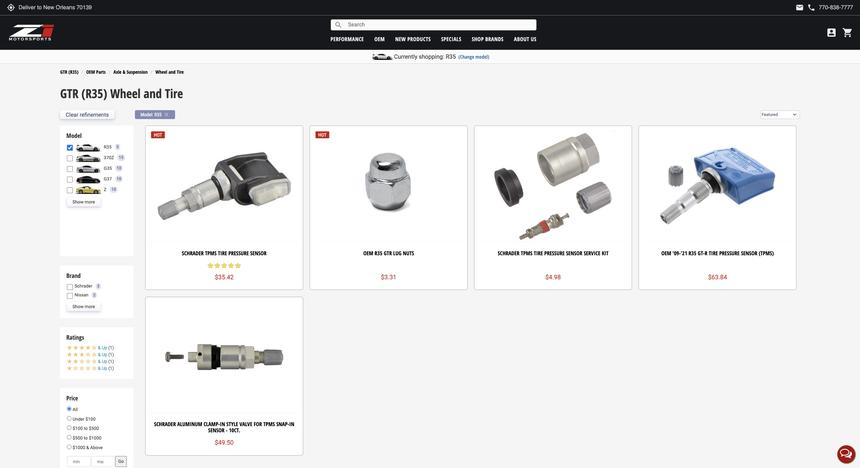 Task type: describe. For each thing, give the bounding box(es) containing it.
performance
[[331, 35, 364, 43]]

all
[[72, 408, 78, 413]]

tpms inside the schrader aluminum clamp-in style valve for tpms snap-in sensor - 10ct.
[[264, 421, 275, 429]]

4 1 from the top
[[110, 366, 112, 372]]

gtr (r35) link
[[60, 69, 79, 75]]

lug
[[394, 250, 402, 257]]

parts
[[96, 69, 106, 75]]

10 for z
[[111, 187, 116, 192]]

us
[[531, 35, 537, 43]]

show for model
[[73, 200, 84, 205]]

10 for g37
[[117, 177, 121, 182]]

about us
[[514, 35, 537, 43]]

currently shopping: r35 (change model)
[[394, 53, 490, 60]]

3 up from the top
[[102, 360, 107, 365]]

r35 left (change
[[446, 53, 456, 60]]

1 vertical spatial and
[[144, 85, 162, 102]]

1 horizontal spatial and
[[169, 69, 176, 75]]

gtr for gtr (r35)
[[60, 69, 67, 75]]

shop brands
[[472, 35, 504, 43]]

10ct.
[[229, 427, 240, 435]]

shopping_cart
[[843, 27, 854, 38]]

r35 left lug on the left of page
[[375, 250, 383, 257]]

oem for oem '09-'21 r35 gt-r tire pressure sensor (tpms)
[[662, 250, 672, 257]]

tpms for schrader tpms tire pressure sensor
[[205, 250, 217, 257]]

gt-
[[698, 250, 705, 257]]

5
[[116, 145, 119, 150]]

0 horizontal spatial $500
[[73, 436, 83, 441]]

phone link
[[808, 3, 854, 12]]

refinements
[[80, 112, 109, 118]]

(change
[[459, 54, 475, 60]]

aluminum
[[177, 421, 202, 429]]

wheel and tire
[[156, 69, 184, 75]]

model)
[[476, 54, 490, 60]]

2 vertical spatial gtr
[[384, 250, 392, 257]]

gtr (r35)
[[60, 69, 79, 75]]

2 & up 1 from the top
[[98, 353, 112, 358]]

axle & suspension
[[114, 69, 148, 75]]

shop
[[472, 35, 484, 43]]

to for $100
[[84, 427, 88, 432]]

schrader for schrader
[[75, 284, 92, 289]]

above
[[90, 446, 103, 451]]

new
[[396, 35, 406, 43]]

2 in from the left
[[290, 421, 295, 429]]

3 & up 1 from the top
[[98, 360, 112, 365]]

go
[[118, 459, 124, 465]]

phone
[[808, 3, 816, 12]]

$63.84
[[709, 274, 728, 281]]

schrader for schrader tpms tire pressure sensor service kit
[[498, 250, 520, 257]]

axle
[[114, 69, 122, 75]]

oem link
[[375, 35, 385, 43]]

infiniti g37 coupe sedan convertible v36 cv36 hv36 skyline 2008 2009 2010 2011 2012 2013 3.7l vq37vhr z1 motorsports image
[[75, 175, 102, 184]]

shop brands link
[[472, 35, 504, 43]]

$100 to $500
[[72, 427, 99, 432]]

1 star from the left
[[207, 263, 214, 270]]

0 horizontal spatial $1000
[[73, 446, 85, 451]]

shopping:
[[419, 53, 445, 60]]

ratings
[[66, 334, 84, 342]]

for
[[254, 421, 262, 429]]

1 up from the top
[[102, 346, 107, 351]]

mail phone
[[796, 3, 816, 12]]

clear
[[66, 112, 78, 118]]

2023 nissan z image
[[75, 186, 102, 194]]

brands
[[486, 35, 504, 43]]

show more button for brand
[[67, 303, 101, 312]]

suspension
[[127, 69, 148, 75]]

2 1 from the top
[[110, 353, 112, 358]]

z1 motorsports logo image
[[9, 24, 55, 41]]

schrader tpms tire pressure sensor
[[182, 250, 267, 257]]

kit
[[602, 250, 609, 257]]

star star star star star
[[207, 263, 242, 270]]

gtr for gtr (r35) wheel and tire
[[60, 85, 79, 102]]

-
[[226, 427, 228, 435]]

0 vertical spatial $1000
[[89, 436, 101, 441]]

nuts
[[403, 250, 414, 257]]

schrader tpms tire pressure sensor service kit
[[498, 250, 609, 257]]

r
[[705, 250, 708, 257]]

2 star from the left
[[214, 263, 221, 270]]

mail link
[[796, 3, 805, 12]]

show more button for model
[[67, 198, 101, 207]]

oem for oem r35 gtr lug nuts
[[364, 250, 374, 257]]

5 star from the left
[[235, 263, 242, 270]]

1 & up 1 from the top
[[98, 346, 112, 351]]

10 for g35
[[117, 166, 121, 171]]

g37
[[104, 176, 112, 182]]

(r35) for gtr (r35)
[[69, 69, 79, 75]]

axle & suspension link
[[114, 69, 148, 75]]

$35.42
[[215, 274, 234, 281]]

$3.31
[[381, 274, 397, 281]]

oem for oem link
[[375, 35, 385, 43]]

15
[[119, 155, 124, 160]]

schrader for schrader tpms tire pressure sensor
[[182, 250, 204, 257]]

new products link
[[396, 35, 431, 43]]

clamp-
[[204, 421, 220, 429]]

about us link
[[514, 35, 537, 43]]

tire for wheel and tire
[[177, 69, 184, 75]]

r35 inside model: r35 close
[[155, 112, 162, 118]]

0 vertical spatial wheel
[[156, 69, 167, 75]]

sensor inside the schrader aluminum clamp-in style valve for tpms snap-in sensor - 10ct.
[[208, 427, 225, 435]]

under
[[73, 417, 84, 422]]

schrader for schrader aluminum clamp-in style valve for tpms snap-in sensor - 10ct.
[[154, 421, 176, 429]]

(change model) link
[[459, 54, 490, 60]]

$49.50
[[215, 440, 234, 447]]

$1000 & above
[[72, 446, 103, 451]]



Task type: vqa. For each thing, say whether or not it's contained in the screenshot.
1st & Up 1 from the bottom
yes



Task type: locate. For each thing, give the bounding box(es) containing it.
1 vertical spatial $100
[[73, 427, 83, 432]]

0 vertical spatial show more button
[[67, 198, 101, 207]]

1 horizontal spatial $100
[[86, 417, 96, 422]]

model
[[66, 132, 82, 140]]

show more button
[[67, 198, 101, 207], [67, 303, 101, 312]]

pressure for schrader tpms tire pressure sensor service kit
[[545, 250, 565, 257]]

2 more from the top
[[85, 304, 95, 310]]

oem '09-'21 r35 gt-r tire pressure sensor (tpms)
[[662, 250, 775, 257]]

1 horizontal spatial wheel
[[156, 69, 167, 75]]

oem for oem parts
[[86, 69, 95, 75]]

2 up from the top
[[102, 353, 107, 358]]

oem parts link
[[86, 69, 106, 75]]

show more button down nissan
[[67, 303, 101, 312]]

g35
[[104, 166, 112, 171]]

1 in from the left
[[220, 421, 225, 429]]

show more
[[73, 200, 95, 205], [73, 304, 95, 310]]

search
[[335, 21, 343, 29]]

0 vertical spatial to
[[84, 427, 88, 432]]

more down 2
[[85, 304, 95, 310]]

oem left lug on the left of page
[[364, 250, 374, 257]]

0 vertical spatial more
[[85, 200, 95, 205]]

to up $500 to $1000
[[84, 427, 88, 432]]

wheel right suspension
[[156, 69, 167, 75]]

10 down 15
[[117, 166, 121, 171]]

$1000 up above
[[89, 436, 101, 441]]

oem parts
[[86, 69, 106, 75]]

more down 2023 nissan z image
[[85, 200, 95, 205]]

and
[[169, 69, 176, 75], [144, 85, 162, 102]]

show more button down 2023 nissan z image
[[67, 198, 101, 207]]

&
[[123, 69, 126, 75], [98, 346, 101, 351], [98, 353, 101, 358], [98, 360, 101, 365], [98, 366, 101, 372], [86, 446, 89, 451]]

gtr up clear
[[60, 85, 79, 102]]

show down nissan
[[73, 304, 84, 310]]

tpms
[[205, 250, 217, 257], [521, 250, 533, 257], [264, 421, 275, 429]]

pressure
[[229, 250, 249, 257], [545, 250, 565, 257], [720, 250, 740, 257]]

about
[[514, 35, 530, 43]]

1 vertical spatial (r35)
[[82, 85, 107, 102]]

1 vertical spatial show
[[73, 304, 84, 310]]

nissan r35 gtr gt-r awd twin turbo 2009 2010 2011 2012 2013 2014 2015 2016 2017 2018 2019 2020 vr38dett z1 motorsports image
[[75, 143, 102, 152]]

in left -
[[220, 421, 225, 429]]

0 vertical spatial and
[[169, 69, 176, 75]]

more
[[85, 200, 95, 205], [85, 304, 95, 310]]

3 1 from the top
[[110, 360, 112, 365]]

0 vertical spatial gtr
[[60, 69, 67, 75]]

1 horizontal spatial pressure
[[545, 250, 565, 257]]

show more for brand
[[73, 304, 95, 310]]

4 & up 1 from the top
[[98, 366, 112, 372]]

1 vertical spatial wheel
[[110, 85, 141, 102]]

None checkbox
[[67, 145, 73, 151], [67, 156, 73, 162], [67, 166, 73, 172], [67, 285, 73, 290], [67, 294, 73, 299], [67, 145, 73, 151], [67, 156, 73, 162], [67, 166, 73, 172], [67, 285, 73, 290], [67, 294, 73, 299]]

0 horizontal spatial $100
[[73, 427, 83, 432]]

gtr left lug on the left of page
[[384, 250, 392, 257]]

$100 down under
[[73, 427, 83, 432]]

price
[[66, 395, 78, 403]]

show more down nissan
[[73, 304, 95, 310]]

1 1 from the top
[[110, 346, 112, 351]]

2 show from the top
[[73, 304, 84, 310]]

more for model
[[85, 200, 95, 205]]

r35 left close
[[155, 112, 162, 118]]

1 vertical spatial $1000
[[73, 446, 85, 451]]

schrader
[[182, 250, 204, 257], [498, 250, 520, 257], [75, 284, 92, 289], [154, 421, 176, 429]]

$500
[[89, 427, 99, 432], [73, 436, 83, 441]]

0 horizontal spatial (r35)
[[69, 69, 79, 75]]

1 horizontal spatial $500
[[89, 427, 99, 432]]

0 horizontal spatial wheel
[[110, 85, 141, 102]]

1 vertical spatial show more
[[73, 304, 95, 310]]

2 horizontal spatial tpms
[[521, 250, 533, 257]]

gtr
[[60, 69, 67, 75], [60, 85, 79, 102], [384, 250, 392, 257]]

(r35)
[[69, 69, 79, 75], [82, 85, 107, 102]]

0 vertical spatial (r35)
[[69, 69, 79, 75]]

r35 right '21
[[689, 250, 697, 257]]

up
[[102, 346, 107, 351], [102, 353, 107, 358], [102, 360, 107, 365], [102, 366, 107, 372]]

oem left new
[[375, 35, 385, 43]]

0 vertical spatial 10
[[117, 166, 121, 171]]

show more for model
[[73, 200, 95, 205]]

1 vertical spatial gtr
[[60, 85, 79, 102]]

0 vertical spatial $100
[[86, 417, 96, 422]]

to
[[84, 427, 88, 432], [84, 436, 88, 441]]

'09-
[[673, 250, 681, 257]]

oem
[[375, 35, 385, 43], [86, 69, 95, 75], [364, 250, 374, 257], [662, 250, 672, 257]]

4 star from the left
[[228, 263, 235, 270]]

$100
[[86, 417, 96, 422], [73, 427, 83, 432]]

0 horizontal spatial pressure
[[229, 250, 249, 257]]

0 horizontal spatial tpms
[[205, 250, 217, 257]]

1 vertical spatial more
[[85, 304, 95, 310]]

2 show more from the top
[[73, 304, 95, 310]]

1 horizontal spatial $1000
[[89, 436, 101, 441]]

schrader inside the schrader aluminum clamp-in style valve for tpms snap-in sensor - 10ct.
[[154, 421, 176, 429]]

sensor
[[250, 250, 267, 257], [567, 250, 583, 257], [742, 250, 758, 257], [208, 427, 225, 435]]

in
[[220, 421, 225, 429], [290, 421, 295, 429]]

performance link
[[331, 35, 364, 43]]

3 pressure from the left
[[720, 250, 740, 257]]

2
[[93, 293, 96, 298]]

under  $100
[[72, 417, 96, 422]]

$4.98
[[546, 274, 561, 281]]

tire for schrader tpms tire pressure sensor service kit
[[534, 250, 543, 257]]

1 vertical spatial to
[[84, 436, 88, 441]]

show for brand
[[73, 304, 84, 310]]

mail
[[796, 3, 805, 12]]

to for $500
[[84, 436, 88, 441]]

nissan
[[75, 293, 88, 298]]

1 horizontal spatial (r35)
[[82, 85, 107, 102]]

shopping_cart link
[[841, 27, 854, 38]]

3
[[97, 284, 100, 289]]

wheel and tire link
[[156, 69, 184, 75]]

0 vertical spatial show
[[73, 200, 84, 205]]

$100 up $100 to $500
[[86, 417, 96, 422]]

$500 down $100 to $500
[[73, 436, 83, 441]]

2 pressure from the left
[[545, 250, 565, 257]]

gtr (r35) wheel and tire
[[60, 85, 183, 102]]

oem left parts
[[86, 69, 95, 75]]

1 show more button from the top
[[67, 198, 101, 207]]

go button
[[116, 457, 127, 468]]

1 vertical spatial $500
[[73, 436, 83, 441]]

pressure right r
[[720, 250, 740, 257]]

valve
[[240, 421, 253, 429]]

tire for schrader tpms tire pressure sensor
[[218, 250, 227, 257]]

1 horizontal spatial in
[[290, 421, 295, 429]]

star
[[207, 263, 214, 270], [214, 263, 221, 270], [221, 263, 228, 270], [228, 263, 235, 270], [235, 263, 242, 270]]

$1000 down $500 to $1000
[[73, 446, 85, 451]]

my_location
[[7, 3, 15, 12]]

1 vertical spatial 10
[[117, 177, 121, 182]]

close
[[164, 112, 170, 118]]

$500 to $1000
[[72, 436, 101, 441]]

(tpms)
[[759, 250, 775, 257]]

tpms for schrader tpms tire pressure sensor service kit
[[521, 250, 533, 257]]

2 vertical spatial 10
[[111, 187, 116, 192]]

370z
[[104, 155, 114, 160]]

snap-
[[276, 421, 290, 429]]

currently
[[394, 53, 418, 60]]

style
[[227, 421, 238, 429]]

2 to from the top
[[84, 436, 88, 441]]

wheel
[[156, 69, 167, 75], [110, 85, 141, 102]]

show
[[73, 200, 84, 205], [73, 304, 84, 310]]

service
[[584, 250, 601, 257]]

0 horizontal spatial and
[[144, 85, 162, 102]]

10 right the z
[[111, 187, 116, 192]]

specials
[[442, 35, 462, 43]]

schrader aluminum clamp-in style valve for tpms snap-in sensor - 10ct.
[[154, 421, 295, 435]]

new products
[[396, 35, 431, 43]]

pressure up star star star star star
[[229, 250, 249, 257]]

pressure for schrader tpms tire pressure sensor
[[229, 250, 249, 257]]

oem r35 gtr lug nuts
[[364, 250, 414, 257]]

max number field
[[91, 457, 115, 468]]

3 star from the left
[[221, 263, 228, 270]]

r35
[[446, 53, 456, 60], [155, 112, 162, 118], [104, 145, 112, 150], [375, 250, 383, 257], [689, 250, 697, 257]]

& up 1
[[98, 346, 112, 351], [98, 353, 112, 358], [98, 360, 112, 365], [98, 366, 112, 372]]

model: r35 close
[[141, 112, 170, 118]]

more for brand
[[85, 304, 95, 310]]

None radio
[[67, 407, 72, 412], [67, 426, 72, 431], [67, 436, 72, 440], [67, 407, 72, 412], [67, 426, 72, 431], [67, 436, 72, 440]]

1
[[110, 346, 112, 351], [110, 353, 112, 358], [110, 360, 112, 365], [110, 366, 112, 372]]

1 more from the top
[[85, 200, 95, 205]]

2 show more button from the top
[[67, 303, 101, 312]]

$1000
[[89, 436, 101, 441], [73, 446, 85, 451]]

0 vertical spatial $500
[[89, 427, 99, 432]]

infiniti g35 coupe sedan v35 v36 skyline 2003 2004 2005 2006 2007 2008 3.5l vq35de revup rev up vq35hr z1 motorsports image
[[75, 164, 102, 173]]

specials link
[[442, 35, 462, 43]]

pressure up $4.98
[[545, 250, 565, 257]]

clear refinements button
[[60, 110, 114, 119]]

(r35) left the oem parts link
[[69, 69, 79, 75]]

None radio
[[67, 417, 72, 421], [67, 445, 72, 450], [67, 417, 72, 421], [67, 445, 72, 450]]

1 show from the top
[[73, 200, 84, 205]]

0 vertical spatial show more
[[73, 200, 95, 205]]

in right for
[[290, 421, 295, 429]]

1 pressure from the left
[[229, 250, 249, 257]]

(r35) for gtr (r35) wheel and tire
[[82, 85, 107, 102]]

Search search field
[[343, 20, 537, 30]]

$500 up $500 to $1000
[[89, 427, 99, 432]]

show down 2023 nissan z image
[[73, 200, 84, 205]]

0 horizontal spatial in
[[220, 421, 225, 429]]

show more down 2023 nissan z image
[[73, 200, 95, 205]]

products
[[408, 35, 431, 43]]

1 to from the top
[[84, 427, 88, 432]]

1 show more from the top
[[73, 200, 95, 205]]

1 horizontal spatial tpms
[[264, 421, 275, 429]]

1 vertical spatial show more button
[[67, 303, 101, 312]]

10 right 'g37'
[[117, 177, 121, 182]]

to down $100 to $500
[[84, 436, 88, 441]]

min number field
[[67, 457, 91, 468]]

nissan 370z z34 2009 2010 2011 2012 2013 2014 2015 2016 2017 2018 2019 3.7l vq37vhr vhr nismo z1 motorsports image
[[75, 154, 102, 162]]

model:
[[141, 112, 153, 118]]

4 up from the top
[[102, 366, 107, 372]]

None checkbox
[[67, 177, 73, 183], [67, 188, 73, 194], [67, 177, 73, 183], [67, 188, 73, 194]]

z
[[104, 187, 107, 192]]

gtr left oem parts
[[60, 69, 67, 75]]

brand
[[66, 272, 81, 280]]

account_box
[[827, 27, 838, 38]]

(r35) up refinements
[[82, 85, 107, 102]]

'21
[[681, 250, 688, 257]]

2 horizontal spatial pressure
[[720, 250, 740, 257]]

r35 left 5
[[104, 145, 112, 150]]

wheel down axle & suspension link
[[110, 85, 141, 102]]

oem left '09- on the bottom right of the page
[[662, 250, 672, 257]]

account_box link
[[825, 27, 839, 38]]



